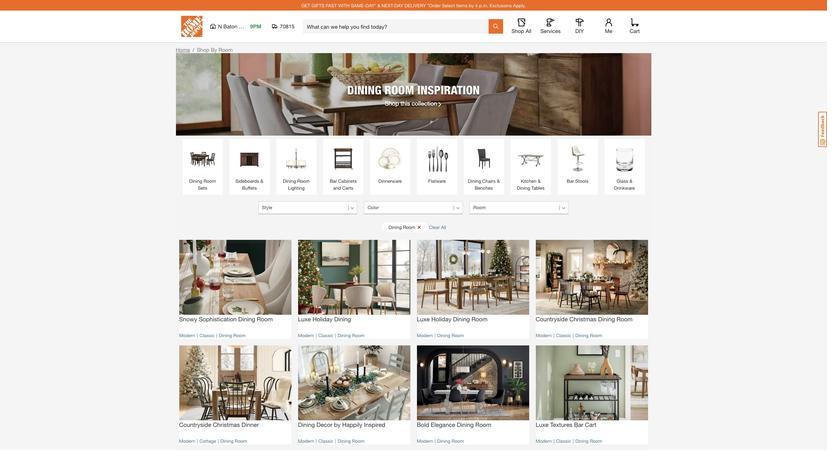 Task type: locate. For each thing, give the bounding box(es) containing it.
& up tables
[[538, 178, 541, 184]]

classic for textures
[[556, 439, 571, 444]]

buffets
[[242, 185, 257, 191]]

get
[[301, 2, 310, 8]]

0 horizontal spatial luxe
[[298, 316, 311, 323]]

luxe holiday dining room link
[[417, 315, 529, 329]]

2 holiday from the left
[[432, 316, 452, 323]]

bar cabinets and carts
[[330, 178, 357, 191]]

& inside "sideboards & buffets"
[[261, 178, 263, 184]]

classic down textures at the right of the page
[[556, 439, 571, 444]]

dining room link down the luxe textures bar cart link
[[576, 439, 602, 444]]

kitchen
[[521, 178, 537, 184]]

1 vertical spatial all
[[441, 224, 446, 230]]

baton
[[223, 23, 238, 29]]

luxe for luxe holiday dining room
[[417, 316, 430, 323]]

dining room
[[389, 224, 416, 230]]

modern | classic | dining room down countryside christmas dining room
[[536, 333, 602, 339]]

next-
[[382, 2, 395, 8]]

clear
[[429, 224, 440, 230]]

dining room link down countryside christmas dining room link
[[576, 333, 602, 339]]

bar for bar stools
[[567, 178, 574, 184]]

kitchen & dining tables image
[[514, 142, 548, 176]]

chairs
[[483, 178, 496, 184]]

0 horizontal spatial christmas
[[213, 421, 240, 429]]

stretchy image image for luxe holiday dining room
[[417, 240, 529, 315]]

1 modern | dining room from the top
[[417, 333, 464, 339]]

stretchy image image for countryside christmas dining room
[[536, 240, 648, 315]]

clear all
[[429, 224, 446, 230]]

1 horizontal spatial by
[[469, 2, 474, 8]]

lighting
[[288, 185, 305, 191]]

dining room lighting image
[[280, 142, 313, 176]]

0 horizontal spatial by
[[334, 421, 341, 429]]

*order
[[428, 2, 441, 8]]

0 horizontal spatial all
[[441, 224, 446, 230]]

luxe
[[298, 316, 311, 323], [417, 316, 430, 323], [536, 421, 549, 429]]

day
[[395, 2, 403, 8]]

countryside
[[536, 316, 568, 323], [179, 421, 211, 429]]

modern | cottage | dining room
[[179, 439, 247, 444]]

modern | classic | dining room down decor
[[298, 439, 365, 444]]

classic
[[200, 333, 215, 339], [319, 333, 334, 339], [556, 333, 571, 339], [319, 439, 334, 444], [556, 439, 571, 444]]

cart
[[630, 28, 640, 34], [585, 421, 597, 429]]

modern link
[[179, 333, 195, 339], [298, 333, 314, 339], [417, 333, 433, 339], [536, 333, 552, 339], [179, 439, 195, 444], [298, 439, 314, 444], [417, 439, 433, 444], [536, 439, 552, 444]]

modern | dining room for holiday
[[417, 333, 464, 339]]

holiday
[[313, 316, 333, 323], [432, 316, 452, 323]]

color button
[[364, 201, 463, 215]]

modern | dining room for elegance
[[417, 439, 464, 444]]

classic link down decor
[[319, 439, 334, 444]]

n
[[218, 23, 222, 29]]

modern link for bold elegance dining room
[[417, 439, 433, 444]]

collection
[[412, 100, 437, 107]]

dining room link for snowy sophistication dining room
[[219, 333, 246, 339]]

dining room link for luxe textures bar cart
[[576, 439, 602, 444]]

stretchy image image for bold elegance dining room
[[417, 346, 529, 421]]

flatware
[[428, 178, 446, 184]]

& for sideboards & buffets
[[261, 178, 263, 184]]

0 vertical spatial christmas
[[570, 316, 597, 323]]

classic for decor
[[319, 439, 334, 444]]

classic down luxe holiday dining
[[319, 333, 334, 339]]

bar inside bar cabinets and carts
[[330, 178, 337, 184]]

1 vertical spatial cart
[[585, 421, 597, 429]]

shop down apply.
[[512, 28, 524, 34]]

home / shop by room
[[176, 47, 233, 53]]

dinnerware image
[[373, 142, 407, 176]]

all for shop all
[[526, 28, 532, 34]]

dining room link for luxe holiday dining
[[338, 333, 365, 339]]

classic link for christmas
[[556, 333, 571, 339]]

by left "4"
[[469, 2, 474, 8]]

modern link for luxe textures bar cart
[[536, 439, 552, 444]]

all inside clear all button
[[441, 224, 446, 230]]

modern | classic | dining room for sophistication
[[179, 333, 246, 339]]

modern link for countryside christmas dining room
[[536, 333, 552, 339]]

christmas
[[570, 316, 597, 323], [213, 421, 240, 429]]

services
[[541, 28, 561, 34]]

room inside 'button'
[[403, 224, 416, 230]]

1 vertical spatial by
[[334, 421, 341, 429]]

dining room link
[[219, 333, 246, 339], [338, 333, 365, 339], [437, 333, 464, 339], [576, 333, 602, 339], [220, 439, 247, 444], [338, 439, 365, 444], [437, 439, 464, 444], [576, 439, 602, 444]]

style
[[262, 205, 272, 210]]

0 horizontal spatial holiday
[[313, 316, 333, 323]]

classic link for holiday
[[319, 333, 334, 339]]

decor
[[317, 421, 333, 429]]

cottage
[[200, 439, 216, 444]]

& right chairs
[[497, 178, 500, 184]]

bar
[[330, 178, 337, 184], [567, 178, 574, 184], [574, 421, 584, 429]]

luxe holiday dining
[[298, 316, 351, 323]]

countryside christmas dining room link
[[536, 315, 648, 329]]

classic link down sophistication on the left of the page
[[200, 333, 215, 339]]

dinnerware link
[[373, 142, 407, 185]]

modern | dining room down "elegance" at the right of page
[[417, 439, 464, 444]]

cart right me
[[630, 28, 640, 34]]

2 modern | dining room from the top
[[417, 439, 464, 444]]

modern | classic | dining room for decor
[[298, 439, 365, 444]]

style button
[[258, 201, 358, 215]]

cabinets
[[338, 178, 357, 184]]

carts
[[342, 185, 353, 191]]

modern | classic | dining room down luxe holiday dining
[[298, 333, 365, 339]]

sideboards & buffets image
[[233, 142, 266, 176]]

sophistication
[[199, 316, 237, 323]]

dining room link down dining decor by happily inspired link
[[338, 439, 365, 444]]

bar left the stools at the top of the page
[[567, 178, 574, 184]]

0 vertical spatial shop
[[512, 28, 524, 34]]

cart right textures at the right of the page
[[585, 421, 597, 429]]

1 horizontal spatial holiday
[[432, 316, 452, 323]]

classic down countryside christmas dining room
[[556, 333, 571, 339]]

and
[[333, 185, 341, 191]]

1 horizontal spatial cart
[[630, 28, 640, 34]]

dining chairs & benches image
[[467, 142, 501, 176]]

inspired
[[364, 421, 385, 429]]

glass & drinkware image
[[608, 142, 642, 176]]

& for glass & drinkware
[[630, 178, 633, 184]]

& right day*
[[378, 2, 380, 8]]

dining room link down luxe holiday dining link
[[338, 333, 365, 339]]

& for kitchen & dining tables
[[538, 178, 541, 184]]

room inside "button"
[[473, 205, 486, 210]]

dining room button
[[382, 222, 428, 232]]

dining inside dining room lighting
[[283, 178, 296, 184]]

luxe holiday dining room
[[417, 316, 488, 323]]

1 horizontal spatial countryside
[[536, 316, 568, 323]]

this
[[401, 100, 410, 107]]

|
[[197, 333, 198, 339], [216, 333, 217, 339], [316, 333, 317, 339], [335, 333, 336, 339], [435, 333, 436, 339], [554, 333, 555, 339], [573, 333, 574, 339], [197, 439, 198, 444], [218, 439, 219, 444], [316, 439, 317, 444], [335, 439, 336, 444], [435, 439, 436, 444], [554, 439, 555, 444], [573, 439, 574, 444]]

christmas for dinner
[[213, 421, 240, 429]]

drinkware
[[614, 185, 635, 191]]

1 vertical spatial countryside
[[179, 421, 211, 429]]

shop
[[512, 28, 524, 34], [197, 47, 209, 53], [385, 100, 399, 107]]

& right the glass
[[630, 178, 633, 184]]

tables
[[532, 185, 545, 191]]

&
[[378, 2, 380, 8], [261, 178, 263, 184], [497, 178, 500, 184], [538, 178, 541, 184], [630, 178, 633, 184]]

classic down decor
[[319, 439, 334, 444]]

all
[[526, 28, 532, 34], [441, 224, 446, 230]]

non lazy image image
[[176, 53, 652, 136]]

classic link down luxe holiday dining
[[319, 333, 334, 339]]

room button
[[470, 201, 569, 215]]

& right sideboards
[[261, 178, 263, 184]]

shop right /
[[197, 47, 209, 53]]

the home depot logo image
[[181, 16, 202, 37]]

classic down sophistication on the left of the page
[[200, 333, 215, 339]]

1 vertical spatial shop
[[197, 47, 209, 53]]

& inside dining chairs & benches
[[497, 178, 500, 184]]

modern | classic | dining room down luxe textures bar cart
[[536, 439, 602, 444]]

dining room link down bold elegance dining room
[[437, 439, 464, 444]]

1 vertical spatial modern | dining room
[[417, 439, 464, 444]]

0 horizontal spatial countryside
[[179, 421, 211, 429]]

bar stools
[[567, 178, 589, 184]]

holiday for luxe holiday dining
[[313, 316, 333, 323]]

1 horizontal spatial shop
[[385, 100, 399, 107]]

kitchen & dining tables
[[517, 178, 545, 191]]

1 horizontal spatial luxe
[[417, 316, 430, 323]]

modern link for countryside christmas dinner
[[179, 439, 195, 444]]

same-
[[351, 2, 366, 8]]

1 holiday from the left
[[313, 316, 333, 323]]

shop for shop all
[[512, 28, 524, 34]]

all left services
[[526, 28, 532, 34]]

all inside shop all button
[[526, 28, 532, 34]]

stretchy image image for luxe textures bar cart
[[536, 346, 648, 421]]

bar up and
[[330, 178, 337, 184]]

classic link down countryside christmas dining room
[[556, 333, 571, 339]]

modern | dining room down luxe holiday dining room
[[417, 333, 464, 339]]

n baton rouge
[[218, 23, 254, 29]]

classic link
[[200, 333, 215, 339], [319, 333, 334, 339], [556, 333, 571, 339], [319, 439, 334, 444], [556, 439, 571, 444]]

delivery
[[405, 2, 426, 8]]

& inside glass & drinkware
[[630, 178, 633, 184]]

2 horizontal spatial shop
[[512, 28, 524, 34]]

countryside christmas dinner link
[[179, 421, 291, 435]]

benches
[[475, 185, 493, 191]]

modern for luxe holiday dining
[[298, 333, 314, 339]]

stretchy image image
[[179, 240, 291, 315], [298, 240, 410, 315], [417, 240, 529, 315], [536, 240, 648, 315], [179, 346, 291, 421], [298, 346, 410, 421], [417, 346, 529, 421], [536, 346, 648, 421]]

dining room link down luxe holiday dining room
[[437, 333, 464, 339]]

0 vertical spatial cart
[[630, 28, 640, 34]]

0 vertical spatial all
[[526, 28, 532, 34]]

2 vertical spatial shop
[[385, 100, 399, 107]]

1 horizontal spatial christmas
[[570, 316, 597, 323]]

dining room sets link
[[186, 142, 219, 192]]

dining room link down snowy sophistication dining room link
[[219, 333, 246, 339]]

flatware image
[[420, 142, 454, 176]]

modern | classic | dining room
[[179, 333, 246, 339], [298, 333, 365, 339], [536, 333, 602, 339], [298, 439, 365, 444], [536, 439, 602, 444]]

all right clear
[[441, 224, 446, 230]]

sideboards
[[236, 178, 259, 184]]

dining inside 'button'
[[389, 224, 402, 230]]

shop left this
[[385, 100, 399, 107]]

bar inside 'link'
[[567, 178, 574, 184]]

by right decor
[[334, 421, 341, 429]]

shop inside button
[[512, 28, 524, 34]]

0 vertical spatial modern | dining room
[[417, 333, 464, 339]]

p.m.
[[479, 2, 489, 8]]

classic link down textures at the right of the page
[[556, 439, 571, 444]]

modern link for luxe holiday dining
[[298, 333, 314, 339]]

dining inside dining room sets
[[189, 178, 202, 184]]

1 vertical spatial christmas
[[213, 421, 240, 429]]

0 vertical spatial countryside
[[536, 316, 568, 323]]

shop for shop this collection
[[385, 100, 399, 107]]

classic for sophistication
[[200, 333, 215, 339]]

countryside for countryside christmas dining room
[[536, 316, 568, 323]]

modern | classic | dining room down sophistication on the left of the page
[[179, 333, 246, 339]]

christmas for dining
[[570, 316, 597, 323]]

room
[[219, 47, 233, 53], [385, 83, 414, 97], [204, 178, 216, 184], [297, 178, 310, 184], [473, 205, 486, 210], [403, 224, 416, 230], [257, 316, 273, 323], [472, 316, 488, 323], [617, 316, 633, 323], [233, 333, 246, 339], [352, 333, 365, 339], [452, 333, 464, 339], [590, 333, 602, 339], [476, 421, 492, 429], [235, 439, 247, 444], [352, 439, 365, 444], [452, 439, 464, 444], [590, 439, 602, 444]]

dining room sets image
[[186, 142, 219, 176]]

sideboards & buffets
[[236, 178, 263, 191]]

dining room inspiration
[[347, 83, 480, 97]]

& inside 'kitchen & dining tables'
[[538, 178, 541, 184]]

modern | classic | dining room for holiday
[[298, 333, 365, 339]]

by
[[469, 2, 474, 8], [334, 421, 341, 429]]

shop this collection
[[385, 100, 437, 107]]

dining room lighting link
[[280, 142, 313, 192]]

select
[[442, 2, 455, 8]]

1 horizontal spatial all
[[526, 28, 532, 34]]

bar stools image
[[561, 142, 595, 176]]

dining room link down countryside christmas dinner link
[[220, 439, 247, 444]]

0 horizontal spatial shop
[[197, 47, 209, 53]]

2 horizontal spatial luxe
[[536, 421, 549, 429]]



Task type: vqa. For each thing, say whether or not it's contained in the screenshot.
Inspired
yes



Task type: describe. For each thing, give the bounding box(es) containing it.
modern for snowy sophistication dining room
[[179, 333, 195, 339]]

countryside christmas dinner
[[179, 421, 259, 429]]

dining decor by happily inspired
[[298, 421, 385, 429]]

countryside for countryside christmas dinner
[[179, 421, 211, 429]]

bar cabinets and carts link
[[327, 142, 360, 192]]

dinnerware
[[379, 178, 402, 184]]

me
[[605, 28, 613, 34]]

What can we help you find today? search field
[[307, 19, 488, 33]]

exclusions
[[490, 2, 512, 8]]

luxe holiday dining link
[[298, 315, 410, 329]]

fast
[[326, 2, 337, 8]]

bold elegance dining room link
[[417, 421, 529, 435]]

classic link for decor
[[319, 439, 334, 444]]

home
[[176, 47, 190, 53]]

modern for countryside christmas dining room
[[536, 333, 552, 339]]

home link
[[176, 47, 190, 53]]

bar stools link
[[561, 142, 595, 185]]

stretchy image image for snowy sophistication dining room
[[179, 240, 291, 315]]

dining room link for countryside christmas dining room
[[576, 333, 602, 339]]

room inside dining room sets
[[204, 178, 216, 184]]

classic link for sophistication
[[200, 333, 215, 339]]

items
[[456, 2, 468, 8]]

all for clear all
[[441, 224, 446, 230]]

modern | classic | dining room for christmas
[[536, 333, 602, 339]]

luxe textures bar cart link
[[536, 421, 648, 435]]

classic for christmas
[[556, 333, 571, 339]]

dining chairs & benches
[[468, 178, 500, 191]]

luxe textures bar cart
[[536, 421, 597, 429]]

snowy sophistication dining room
[[179, 316, 273, 323]]

kitchen & dining tables link
[[514, 142, 548, 192]]

with
[[338, 2, 350, 8]]

classic link for textures
[[556, 439, 571, 444]]

stretchy image image for luxe holiday dining
[[298, 240, 410, 315]]

day*
[[366, 2, 376, 8]]

luxe for luxe textures bar cart
[[536, 421, 549, 429]]

rouge
[[239, 23, 254, 29]]

stretchy image image for countryside christmas dinner
[[179, 346, 291, 421]]

feedback link image
[[818, 112, 827, 147]]

inspiration
[[417, 83, 480, 97]]

stools
[[576, 178, 589, 184]]

classic for holiday
[[319, 333, 334, 339]]

sets
[[198, 185, 207, 191]]

cottage link
[[200, 439, 216, 444]]

0 horizontal spatial cart
[[585, 421, 597, 429]]

0 vertical spatial by
[[469, 2, 474, 8]]

holiday for luxe holiday dining room
[[432, 316, 452, 323]]

services button
[[540, 18, 561, 34]]

modern | classic | dining room for textures
[[536, 439, 602, 444]]

glass & drinkware
[[614, 178, 635, 191]]

modern link for snowy sophistication dining room
[[179, 333, 195, 339]]

elegance
[[431, 421, 455, 429]]

dining room link for dining decor by happily inspired
[[338, 439, 365, 444]]

diy button
[[569, 18, 590, 34]]

70815 button
[[272, 23, 295, 30]]

modern link for luxe holiday dining room
[[417, 333, 433, 339]]

shop this collection link
[[385, 99, 442, 108]]

me button
[[598, 18, 619, 34]]

9pm
[[250, 23, 261, 29]]

glass
[[617, 178, 628, 184]]

snowy
[[179, 316, 197, 323]]

dining room lighting
[[283, 178, 310, 191]]

dining inside 'kitchen & dining tables'
[[517, 185, 530, 191]]

happily
[[342, 421, 363, 429]]

luxe for luxe holiday dining
[[298, 316, 311, 323]]

dining decor by happily inspired link
[[298, 421, 410, 435]]

get gifts fast with same-day* & next-day delivery *order select items by 4 p.m. exclusions apply.
[[301, 2, 526, 8]]

dining inside dining chairs & benches
[[468, 178, 481, 184]]

by
[[211, 47, 217, 53]]

dining room link for countryside christmas dinner
[[220, 439, 247, 444]]

shop all
[[512, 28, 532, 34]]

glass & drinkware link
[[608, 142, 642, 192]]

bold elegance dining room
[[417, 421, 492, 429]]

modern for dining decor by happily inspired
[[298, 439, 314, 444]]

textures
[[550, 421, 573, 429]]

gifts
[[312, 2, 325, 8]]

modern link for dining decor by happily inspired
[[298, 439, 314, 444]]

70815
[[280, 23, 295, 29]]

flatware link
[[420, 142, 454, 185]]

diy
[[576, 28, 584, 34]]

/
[[193, 47, 194, 53]]

4
[[475, 2, 478, 8]]

dining room sets
[[189, 178, 216, 191]]

bar cabinets and carts image
[[327, 142, 360, 176]]

room inside dining room lighting
[[297, 178, 310, 184]]

color
[[368, 205, 379, 210]]

shop all button
[[511, 18, 532, 34]]

stretchy image image for dining decor by happily inspired
[[298, 346, 410, 421]]

dining chairs & benches link
[[467, 142, 501, 192]]

modern for luxe textures bar cart
[[536, 439, 552, 444]]

cart link
[[628, 18, 642, 34]]

dinner
[[242, 421, 259, 429]]

bold
[[417, 421, 429, 429]]

modern for countryside christmas dinner
[[179, 439, 195, 444]]

snowy sophistication dining room link
[[179, 315, 291, 329]]

bar for bar cabinets and carts
[[330, 178, 337, 184]]

sideboards & buffets link
[[233, 142, 266, 192]]

clear all button
[[429, 221, 446, 234]]

bar right textures at the right of the page
[[574, 421, 584, 429]]



